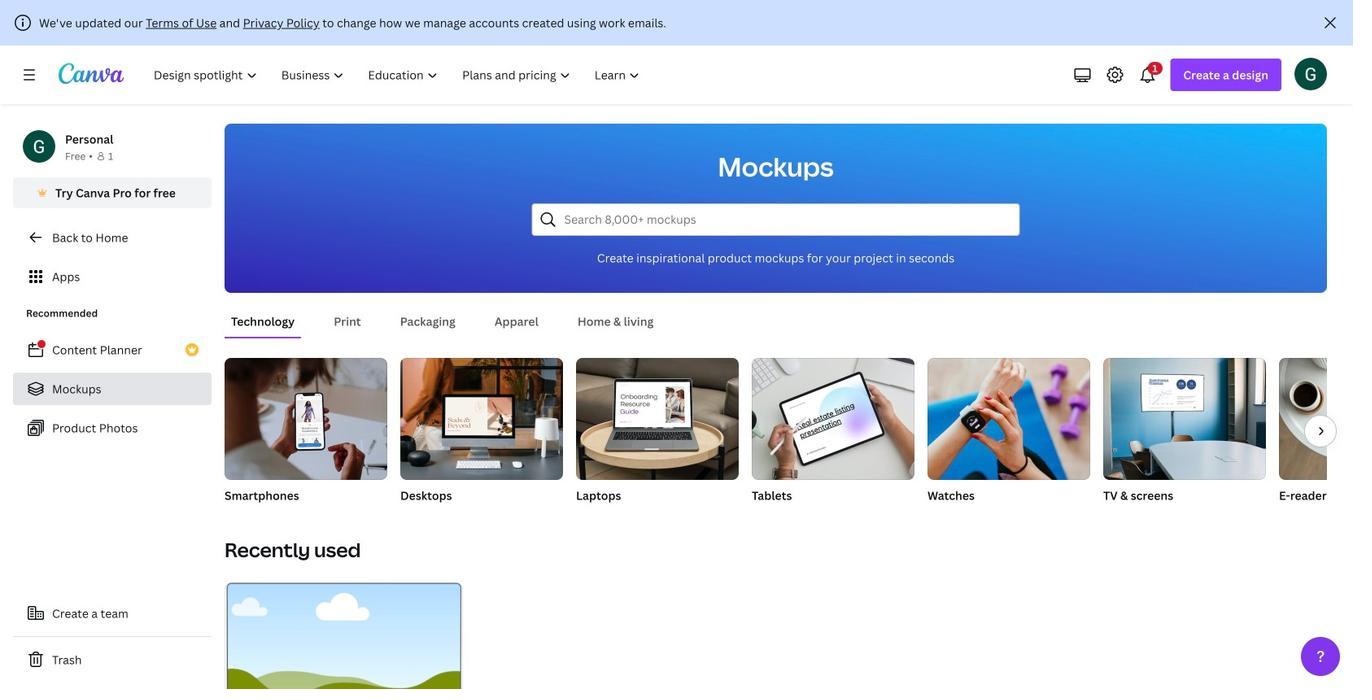 Task type: locate. For each thing, give the bounding box(es) containing it.
greg robinson image
[[1294, 58, 1327, 90]]

Label search field
[[564, 204, 1009, 235]]

top level navigation element
[[143, 59, 654, 91]]

group
[[225, 358, 387, 504], [225, 358, 387, 480], [400, 358, 563, 504], [400, 358, 563, 480], [576, 358, 739, 504], [576, 358, 739, 480], [752, 358, 914, 504], [752, 358, 914, 480], [927, 358, 1090, 504], [1103, 358, 1266, 504], [1279, 358, 1353, 504], [225, 583, 463, 689]]

list
[[13, 334, 212, 444]]



Task type: vqa. For each thing, say whether or not it's contained in the screenshot.
design
no



